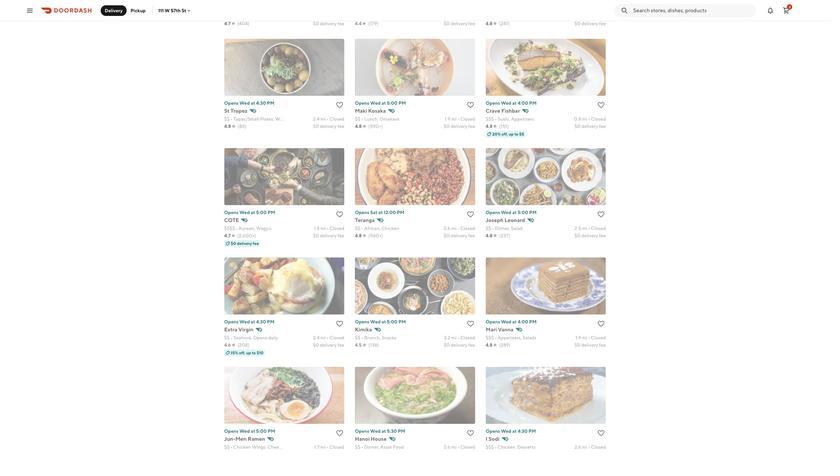 Task type: vqa. For each thing, say whether or not it's contained in the screenshot.
3rd Wallet- from the bottom of the page
no



Task type: describe. For each thing, give the bounding box(es) containing it.
$0 delivery fee for kimika
[[444, 342, 475, 348]]

$$ • dinner, asian food
[[355, 445, 404, 450]]

opens wed at 5:00 pm for cote
[[224, 210, 275, 215]]

vanna
[[498, 327, 514, 333]]

3.2
[[444, 335, 451, 340]]

20% off, up to $5
[[493, 132, 524, 137]]

delivery for teranga
[[451, 233, 468, 238]]

$$ • african, chicken
[[355, 226, 399, 231]]

$$$$ • korean, wagyu
[[224, 226, 271, 231]]

joseph leonard
[[486, 217, 525, 223]]

$$ for teranga
[[355, 226, 361, 231]]

wed for maki kosaka
[[370, 100, 381, 106]]

jun-
[[224, 436, 236, 442]]

extra virgin
[[224, 327, 254, 333]]

15%
[[231, 350, 238, 355]]

click to add this store to your saved list image for jun-men ramen
[[336, 429, 344, 437]]

2 items, open order cart image
[[783, 6, 791, 14]]

closed for maki kosaka
[[460, 116, 475, 122]]

click to add this store to your saved list image for joseph leonard
[[597, 210, 605, 218]]

click to add this store to your saved list image for mari vanna
[[597, 320, 605, 328]]

(404)
[[237, 21, 249, 26]]

delivery for cote
[[320, 233, 337, 238]]

i sodi
[[486, 436, 500, 442]]

3
[[789, 5, 791, 9]]

sodi
[[489, 436, 500, 442]]

at for extra virgin
[[251, 319, 255, 325]]

click to add this store to your saved list image for maki kosaka
[[467, 101, 475, 109]]

4.8 for crave
[[486, 124, 493, 129]]

(560+)
[[369, 233, 383, 238]]

delivery for extra virgin
[[320, 342, 337, 348]]

$0 delivery fee for cote
[[313, 233, 344, 238]]

$$ • lunch, omakase
[[355, 116, 400, 122]]

4:00 for mari vanna
[[518, 319, 528, 325]]

$0 for mari vanna
[[575, 342, 581, 348]]

wed for i sodi
[[501, 429, 512, 434]]

men
[[236, 436, 247, 442]]

$$ for jun-men ramen
[[224, 445, 230, 450]]

5:30
[[387, 429, 397, 434]]

2.6 mi • closed for teranga
[[444, 226, 475, 231]]

2.5 mi • closed
[[575, 226, 606, 231]]

click to add this store to your saved list image for teranga
[[467, 210, 475, 218]]

5:00 for cote
[[256, 210, 267, 215]]

opens wed at 5:00 pm for kimika
[[355, 319, 406, 325]]

omakase
[[380, 116, 400, 122]]

food
[[393, 445, 404, 450]]

Store search: begin typing to search for stores available on DoorDash text field
[[633, 7, 752, 14]]

pm for i sodi
[[529, 429, 536, 434]]

(138)
[[369, 342, 379, 348]]

bars
[[288, 116, 297, 122]]

(151)
[[499, 124, 509, 129]]

closed for crave fishbar
[[591, 116, 606, 122]]

mi for hanoi house
[[451, 445, 457, 450]]

mari vanna
[[486, 327, 514, 333]]

0.8
[[574, 116, 581, 122]]

mi for mari vanna
[[582, 335, 587, 340]]

extra
[[224, 327, 237, 333]]

$0 delivery fee for maki kosaka
[[444, 124, 475, 129]]

salad
[[511, 226, 523, 231]]

closed for st tropez
[[330, 116, 344, 122]]

closed for extra virgin
[[330, 335, 344, 340]]

wed for crave fishbar
[[501, 100, 512, 106]]

4.8 down teranga
[[355, 233, 362, 238]]

$0 for cote
[[313, 233, 319, 238]]

opens for extra virgin
[[224, 319, 239, 325]]

desserts
[[518, 445, 536, 450]]

3.2 mi • closed
[[444, 335, 475, 340]]

1 horizontal spatial chicken
[[382, 226, 399, 231]]

4.6
[[224, 342, 231, 348]]

pm for cote
[[268, 210, 275, 215]]

4.8 left '(241)'
[[486, 21, 493, 26]]

wings,
[[252, 445, 267, 450]]

closed for i sodi
[[591, 445, 606, 450]]

2.4 for virgin
[[313, 335, 320, 340]]

opens for jun-men ramen
[[224, 429, 239, 434]]

closed for hanoi house
[[460, 445, 475, 450]]

delivery button
[[101, 5, 127, 16]]

$10
[[257, 350, 264, 355]]

4:30 for extra virgin
[[256, 319, 266, 325]]

1.9 mi • closed for maki kosaka
[[445, 116, 475, 122]]

at for kimika
[[382, 319, 386, 325]]

$$ for hanoi house
[[355, 445, 361, 450]]

1.7
[[314, 445, 320, 450]]

2.6 mi • closed for hanoi house
[[444, 445, 475, 450]]

wine
[[275, 116, 287, 122]]

mi for cote
[[321, 226, 326, 231]]

$$ for st tropez
[[224, 116, 230, 122]]

pm for kimika
[[399, 319, 406, 325]]

$$ for kimika
[[355, 335, 361, 340]]

crave fishbar
[[486, 108, 520, 114]]

4.8 for mari
[[486, 342, 493, 348]]

korean,
[[239, 226, 255, 231]]

1.9 for kosaka
[[445, 116, 451, 122]]

$0 for extra virgin
[[313, 342, 319, 348]]

opens for teranga
[[355, 210, 369, 215]]

teranga
[[355, 217, 375, 223]]

closed for cote
[[330, 226, 344, 231]]

opens wed at 5:00 pm for jun-men ramen
[[224, 429, 275, 434]]

at for teranga
[[378, 210, 383, 215]]

delivery for st tropez
[[320, 124, 337, 129]]

appetizers,
[[498, 335, 522, 340]]

plates,
[[260, 116, 274, 122]]

click to add this store to your saved list image for hanoi house
[[467, 429, 475, 437]]

$0 for st tropez
[[313, 124, 319, 129]]

st tropez
[[224, 108, 248, 114]]

lunch,
[[364, 116, 379, 122]]

(590+)
[[369, 124, 383, 129]]

5:00 for jun-men ramen
[[256, 429, 267, 434]]

opens wed at 4:30 pm for st tropez
[[224, 100, 275, 106]]

$$ • seafood, opens daily
[[224, 335, 278, 340]]

up for extra virgin
[[246, 350, 251, 355]]

at for hanoi house
[[382, 429, 386, 434]]

3 button
[[780, 4, 793, 17]]

4.7 for (2,600+)
[[224, 233, 231, 238]]

i
[[486, 436, 488, 442]]

tapas/small
[[234, 116, 259, 122]]

snacks
[[382, 335, 397, 340]]

tropez
[[231, 108, 248, 114]]

crave
[[486, 108, 500, 114]]

delivery
[[105, 8, 123, 13]]

w
[[165, 8, 170, 13]]

2.6 mi • closed for i sodi
[[575, 445, 606, 450]]

$$ for extra virgin
[[224, 335, 230, 340]]

notification bell image
[[767, 6, 775, 14]]

open menu image
[[26, 6, 34, 14]]

pm for st tropez
[[267, 100, 275, 106]]

off, for virgin
[[239, 350, 245, 355]]

sat
[[370, 210, 378, 215]]

57th
[[171, 8, 181, 13]]

jun-men ramen
[[224, 436, 265, 442]]

mari
[[486, 327, 497, 333]]

mi for extra virgin
[[321, 335, 326, 340]]

fishbar
[[502, 108, 520, 114]]

kosaka
[[368, 108, 386, 114]]

joseph
[[486, 217, 504, 223]]

at for joseph leonard
[[513, 210, 517, 215]]

111
[[158, 8, 164, 13]]

$0 delivery fee for crave fishbar
[[575, 124, 606, 129]]

wed for jun-men ramen
[[240, 429, 250, 434]]

maki
[[355, 108, 367, 114]]

$$$$
[[224, 226, 235, 231]]

hanoi
[[355, 436, 370, 442]]

20%
[[493, 132, 501, 137]]

$5
[[519, 132, 524, 137]]

seafood,
[[234, 335, 252, 340]]

111 w 57th st button
[[158, 8, 192, 13]]

virgin
[[239, 327, 254, 333]]



Task type: locate. For each thing, give the bounding box(es) containing it.
1 vertical spatial off,
[[239, 350, 245, 355]]

0 vertical spatial 4.7
[[224, 21, 231, 26]]

5:00 up wagyu
[[256, 210, 267, 215]]

opens up 'extra'
[[224, 319, 239, 325]]

mi for jun-men ramen
[[321, 445, 326, 450]]

5:00 for joseph leonard
[[518, 210, 528, 215]]

opens wed at 4:00 pm up vanna
[[486, 319, 537, 325]]

st right 57th
[[182, 8, 186, 13]]

4.7 for (404)
[[224, 21, 231, 26]]

0 horizontal spatial up
[[246, 350, 251, 355]]

1 vertical spatial $$$
[[486, 335, 494, 340]]

1 opens wed at 4:00 pm from the top
[[486, 100, 537, 106]]

at left 5:30
[[382, 429, 386, 434]]

dinner,
[[495, 226, 510, 231], [364, 445, 379, 450]]

opens wed at 5:00 pm up $$ • brunch, snacks
[[355, 319, 406, 325]]

0 vertical spatial up
[[509, 132, 514, 137]]

4.7
[[224, 21, 231, 26], [224, 233, 231, 238]]

wed for mari vanna
[[501, 319, 512, 325]]

4:30 up $$ • tapas/small plates, wine bars
[[256, 100, 266, 106]]

fee for teranga
[[469, 233, 475, 238]]

at up fishbar
[[513, 100, 517, 106]]

$$$ down mari
[[486, 335, 494, 340]]

fee for cote
[[338, 233, 344, 238]]

at up vanna
[[513, 319, 517, 325]]

1.7 mi • closed
[[314, 445, 344, 450]]

wed up kimika
[[370, 319, 381, 325]]

1 vertical spatial 4.7
[[224, 233, 231, 238]]

delivery for crave fishbar
[[582, 124, 598, 129]]

kimika
[[355, 327, 372, 333]]

2 2.4 mi • closed from the top
[[313, 335, 344, 340]]

fee for maki kosaka
[[469, 124, 475, 129]]

to for fishbar
[[515, 132, 519, 137]]

$$$ • appetizers, salads
[[486, 335, 537, 340]]

$$ for joseph leonard
[[486, 226, 491, 231]]

asian
[[380, 445, 392, 450]]

mi for teranga
[[451, 226, 457, 231]]

at for mari vanna
[[513, 319, 517, 325]]

closed for teranga
[[460, 226, 475, 231]]

st left tropez
[[224, 108, 230, 114]]

1 vertical spatial opens wed at 4:30 pm
[[224, 319, 275, 325]]

5:00 up "leonard"
[[518, 210, 528, 215]]

hanoi house
[[355, 436, 387, 442]]

wed up korean,
[[240, 210, 250, 215]]

1 vertical spatial dinner,
[[364, 445, 379, 450]]

(2,600+)
[[237, 233, 256, 238]]

2.4 mi • closed for st tropez
[[313, 116, 344, 122]]

fee for extra virgin
[[338, 342, 344, 348]]

opens up jun-
[[224, 429, 239, 434]]

4:30 up $$ • seafood, opens daily
[[256, 319, 266, 325]]

5:00 up ramen
[[256, 429, 267, 434]]

$0 for crave fishbar
[[575, 124, 581, 129]]

opens wed at 4:30 pm up the virgin
[[224, 319, 275, 325]]

opens
[[224, 100, 239, 106], [355, 100, 369, 106], [486, 100, 500, 106], [224, 210, 239, 215], [355, 210, 369, 215], [486, 210, 500, 215], [224, 319, 239, 325], [355, 319, 369, 325], [486, 319, 500, 325], [253, 335, 267, 340], [224, 429, 239, 434], [355, 429, 369, 434], [486, 429, 500, 434]]

$$ down jun-
[[224, 445, 230, 450]]

2.6 for teranga
[[444, 226, 451, 231]]

at up snacks at the left bottom of the page
[[382, 319, 386, 325]]

0 horizontal spatial 1.9
[[445, 116, 451, 122]]

1 vertical spatial 2.4
[[313, 335, 320, 340]]

house
[[371, 436, 387, 442]]

$$$ down crave
[[486, 116, 494, 122]]

dinner, down hanoi house
[[364, 445, 379, 450]]

pm for teranga
[[397, 210, 405, 215]]

mi for i sodi
[[582, 445, 587, 450]]

4.4
[[355, 21, 362, 26]]

wed for joseph leonard
[[501, 210, 512, 215]]

opens wed at 4:00 pm up fishbar
[[486, 100, 537, 106]]

wed up vanna
[[501, 319, 512, 325]]

to left '$5'
[[515, 132, 519, 137]]

pm for mari vanna
[[529, 319, 537, 325]]

opens wed at 4:30 pm
[[224, 100, 275, 106], [224, 319, 275, 325], [486, 429, 536, 434]]

$0
[[313, 21, 319, 26], [444, 21, 450, 26], [575, 21, 581, 26], [313, 124, 319, 129], [444, 124, 450, 129], [575, 124, 581, 129], [313, 233, 319, 238], [444, 233, 450, 238], [575, 233, 581, 238], [231, 241, 236, 246], [313, 342, 319, 348], [444, 342, 450, 348], [575, 342, 581, 348]]

2 opens wed at 4:00 pm from the top
[[486, 319, 537, 325]]

opens wed at 4:30 pm up "$$$ • chicken, desserts"
[[486, 429, 536, 434]]

ramen
[[248, 436, 265, 442]]

1 horizontal spatial up
[[509, 132, 514, 137]]

1 horizontal spatial 1.9
[[576, 335, 581, 340]]

mi for st tropez
[[321, 116, 326, 122]]

opens for st tropez
[[224, 100, 239, 106]]

at for maki kosaka
[[382, 100, 386, 106]]

opens wed at 5:00 pm for joseph leonard
[[486, 210, 537, 215]]

at up the virgin
[[251, 319, 255, 325]]

4:00
[[518, 100, 528, 106], [518, 319, 528, 325]]

chicken down men
[[234, 445, 251, 450]]

$$ up 4.5
[[355, 335, 361, 340]]

0 horizontal spatial off,
[[239, 350, 245, 355]]

1 vertical spatial 4:30
[[256, 319, 266, 325]]

delivery
[[320, 21, 337, 26], [451, 21, 468, 26], [582, 21, 598, 26], [320, 124, 337, 129], [451, 124, 468, 129], [582, 124, 598, 129], [320, 233, 337, 238], [451, 233, 468, 238], [582, 233, 598, 238], [237, 241, 252, 246], [320, 342, 337, 348], [451, 342, 468, 348], [582, 342, 598, 348]]

(241)
[[499, 21, 510, 26]]

fee for crave fishbar
[[599, 124, 606, 129]]

2 vertical spatial $$$
[[486, 445, 494, 450]]

1.8
[[314, 226, 320, 231]]

off, right 15%
[[239, 350, 245, 355]]

$$ down maki
[[355, 116, 361, 122]]

closed for joseph leonard
[[591, 226, 606, 231]]

•
[[231, 116, 233, 122], [327, 116, 329, 122], [361, 116, 363, 122], [458, 116, 459, 122], [495, 116, 497, 122], [588, 116, 590, 122], [236, 226, 238, 231], [327, 226, 329, 231], [361, 226, 363, 231], [458, 226, 459, 231], [492, 226, 494, 231], [588, 226, 590, 231], [231, 335, 233, 340], [327, 335, 329, 340], [361, 335, 363, 340], [458, 335, 459, 340], [495, 335, 497, 340], [588, 335, 590, 340], [231, 445, 233, 450], [327, 445, 329, 450], [361, 445, 363, 450], [458, 445, 459, 450], [495, 445, 497, 450], [588, 445, 590, 450]]

opens up cote
[[224, 210, 239, 215]]

1 2.4 mi • closed from the top
[[313, 116, 344, 122]]

0 horizontal spatial st
[[182, 8, 186, 13]]

mi for joseph leonard
[[582, 226, 587, 231]]

opens up joseph
[[486, 210, 500, 215]]

1 4:00 from the top
[[518, 100, 528, 106]]

2 2.4 from the top
[[313, 335, 320, 340]]

$$$ • chicken, desserts
[[486, 445, 536, 450]]

closed
[[330, 116, 344, 122], [460, 116, 475, 122], [591, 116, 606, 122], [330, 226, 344, 231], [460, 226, 475, 231], [591, 226, 606, 231], [330, 335, 344, 340], [460, 335, 475, 340], [591, 335, 606, 340], [330, 445, 344, 450], [460, 445, 475, 450], [591, 445, 606, 450]]

appetizers
[[511, 116, 534, 122]]

brunch,
[[364, 335, 381, 340]]

opens wed at 5:30 pm
[[355, 429, 405, 434]]

1 vertical spatial to
[[252, 350, 256, 355]]

pm for crave fishbar
[[529, 100, 537, 106]]

wed up chicken,
[[501, 429, 512, 434]]

4.8 down maki
[[355, 124, 362, 129]]

at up tapas/small
[[251, 100, 255, 106]]

maki kosaka
[[355, 108, 386, 114]]

off, for fishbar
[[502, 132, 508, 137]]

0 horizontal spatial dinner,
[[364, 445, 379, 450]]

$$ • tapas/small plates, wine bars
[[224, 116, 297, 122]]

4.8 left (88)
[[224, 124, 231, 129]]

opens up teranga
[[355, 210, 369, 215]]

4.8 for st
[[224, 124, 231, 129]]

$$ • brunch, snacks
[[355, 335, 397, 340]]

4:00 for crave fishbar
[[518, 100, 528, 106]]

2.6 for hanoi house
[[444, 445, 451, 450]]

1 vertical spatial 1.9
[[576, 335, 581, 340]]

12:00
[[384, 210, 396, 215]]

1 horizontal spatial 1.9 mi • closed
[[576, 335, 606, 340]]

at up ramen
[[251, 429, 255, 434]]

up down (208)
[[246, 350, 251, 355]]

$$ up the 4.6
[[224, 335, 230, 340]]

up left '$5'
[[509, 132, 514, 137]]

4:00 up salads
[[518, 319, 528, 325]]

$0 delivery fee for joseph leonard
[[575, 233, 606, 238]]

wed up house
[[370, 429, 381, 434]]

opens wed at 5:00 pm up kosaka
[[355, 100, 406, 106]]

opens wed at 4:30 pm up tropez
[[224, 100, 275, 106]]

at
[[251, 100, 255, 106], [382, 100, 386, 106], [513, 100, 517, 106], [251, 210, 255, 215], [378, 210, 383, 215], [513, 210, 517, 215], [251, 319, 255, 325], [382, 319, 386, 325], [513, 319, 517, 325], [251, 429, 255, 434], [382, 429, 386, 434], [513, 429, 517, 434]]

dinner, for house
[[364, 445, 379, 450]]

at up "leonard"
[[513, 210, 517, 215]]

0 vertical spatial chicken
[[382, 226, 399, 231]]

$$$ • sushi, appetizers
[[486, 116, 534, 122]]

wed up the virgin
[[240, 319, 250, 325]]

opens wed at 5:00 pm up "leonard"
[[486, 210, 537, 215]]

15% off, up to $10
[[231, 350, 264, 355]]

at right the sat
[[378, 210, 383, 215]]

$$ • chicken wings, cheesecake
[[224, 445, 294, 450]]

click to add this store to your saved list image
[[336, 101, 344, 109], [597, 101, 605, 109], [336, 320, 344, 328], [467, 320, 475, 328], [336, 429, 344, 437], [597, 429, 605, 437]]

2.4 for tropez
[[313, 116, 320, 122]]

0 vertical spatial opens wed at 4:30 pm
[[224, 100, 275, 106]]

wed up tropez
[[240, 100, 250, 106]]

mi for crave fishbar
[[582, 116, 587, 122]]

$0 delivery fee for extra virgin
[[313, 342, 344, 348]]

5:00 for maki kosaka
[[387, 100, 398, 106]]

opens wed at 4:30 pm for i sodi
[[486, 429, 536, 434]]

opens left daily
[[253, 335, 267, 340]]

$$$ down the i sodi
[[486, 445, 494, 450]]

0 horizontal spatial to
[[252, 350, 256, 355]]

pickup
[[131, 8, 146, 13]]

opens up mari
[[486, 319, 500, 325]]

wed up kosaka
[[370, 100, 381, 106]]

wed up crave fishbar
[[501, 100, 512, 106]]

(88)
[[238, 124, 246, 129]]

1 vertical spatial up
[[246, 350, 251, 355]]

opens for kimika
[[355, 319, 369, 325]]

chicken down 12:00
[[382, 226, 399, 231]]

5:00 up snacks at the left bottom of the page
[[387, 319, 398, 325]]

2 vertical spatial 4:30
[[518, 429, 528, 434]]

0 vertical spatial st
[[182, 8, 186, 13]]

at for cote
[[251, 210, 255, 215]]

0 vertical spatial off,
[[502, 132, 508, 137]]

2 vertical spatial opens wed at 4:30 pm
[[486, 429, 536, 434]]

opens up the i sodi
[[486, 429, 500, 434]]

opens wed at 4:00 pm for mari vanna
[[486, 319, 537, 325]]

opens for joseph leonard
[[486, 210, 500, 215]]

3 $$$ from the top
[[486, 445, 494, 450]]

click to add this store to your saved list image for extra virgin
[[336, 320, 344, 328]]

$$ down st tropez
[[224, 116, 230, 122]]

to left $10
[[252, 350, 256, 355]]

1 vertical spatial st
[[224, 108, 230, 114]]

4:30 for st tropez
[[256, 100, 266, 106]]

wed
[[240, 100, 250, 106], [370, 100, 381, 106], [501, 100, 512, 106], [240, 210, 250, 215], [501, 210, 512, 215], [240, 319, 250, 325], [370, 319, 381, 325], [501, 319, 512, 325], [240, 429, 250, 434], [370, 429, 381, 434], [501, 429, 512, 434]]

pm for hanoi house
[[398, 429, 405, 434]]

4.5
[[355, 342, 362, 348]]

click to add this store to your saved list image for crave fishbar
[[597, 101, 605, 109]]

4.8 for joseph
[[486, 233, 493, 238]]

2.5
[[575, 226, 581, 231]]

opens up kimika
[[355, 319, 369, 325]]

cote
[[224, 217, 239, 223]]

click to add this store to your saved list image
[[467, 101, 475, 109], [336, 210, 344, 218], [467, 210, 475, 218], [597, 210, 605, 218], [597, 320, 605, 328], [467, 429, 475, 437]]

0 horizontal spatial chicken
[[234, 445, 251, 450]]

up for crave fishbar
[[509, 132, 514, 137]]

salads
[[523, 335, 537, 340]]

1 2.4 from the top
[[313, 116, 320, 122]]

opens up st tropez
[[224, 100, 239, 106]]

$$ down teranga
[[355, 226, 361, 231]]

1 vertical spatial chicken
[[234, 445, 251, 450]]

1 horizontal spatial to
[[515, 132, 519, 137]]

(289)
[[499, 342, 511, 348]]

0.8 mi • closed
[[574, 116, 606, 122]]

0 horizontal spatial 1.9 mi • closed
[[445, 116, 475, 122]]

(208)
[[238, 342, 249, 348]]

1 horizontal spatial off,
[[502, 132, 508, 137]]

1 vertical spatial opens wed at 4:00 pm
[[486, 319, 537, 325]]

1 horizontal spatial dinner,
[[495, 226, 510, 231]]

4.8
[[486, 21, 493, 26], [224, 124, 231, 129], [355, 124, 362, 129], [486, 124, 493, 129], [355, 233, 362, 238], [486, 233, 493, 238], [486, 342, 493, 348]]

$0 delivery fee for mari vanna
[[575, 342, 606, 348]]

0 vertical spatial 2.4
[[313, 116, 320, 122]]

at up "$$$ • chicken, desserts"
[[513, 429, 517, 434]]

sushi,
[[498, 116, 510, 122]]

1.9 for vanna
[[576, 335, 581, 340]]

opens up hanoi
[[355, 429, 369, 434]]

opens wed at 5:00 pm up the $$$$ • korean, wagyu
[[224, 210, 275, 215]]

1 vertical spatial 1.9 mi • closed
[[576, 335, 606, 340]]

$$ for maki kosaka
[[355, 116, 361, 122]]

0 vertical spatial 2.4 mi • closed
[[313, 116, 344, 122]]

0 vertical spatial 4:00
[[518, 100, 528, 106]]

$$ down joseph
[[486, 226, 491, 231]]

2 $$$ from the top
[[486, 335, 494, 340]]

mi for kimika
[[451, 335, 457, 340]]

at up kosaka
[[382, 100, 386, 106]]

4:00 up fishbar
[[518, 100, 528, 106]]

0 vertical spatial 1.9
[[445, 116, 451, 122]]

4.8 up 20%
[[486, 124, 493, 129]]

opens wed at 5:00 pm up jun-men ramen
[[224, 429, 275, 434]]

$$ down hanoi
[[355, 445, 361, 450]]

wed for kimika
[[370, 319, 381, 325]]

cheesecake
[[268, 445, 294, 450]]

dinner, up (237)
[[495, 226, 510, 231]]

wed for st tropez
[[240, 100, 250, 106]]

opens for cote
[[224, 210, 239, 215]]

at for st tropez
[[251, 100, 255, 106]]

0 vertical spatial dinner,
[[495, 226, 510, 231]]

0 vertical spatial to
[[515, 132, 519, 137]]

click to add this store to your saved list image for cote
[[336, 210, 344, 218]]

opens wed at 5:00 pm for maki kosaka
[[355, 100, 406, 106]]

(179)
[[368, 21, 379, 26]]

closed for jun-men ramen
[[330, 445, 344, 450]]

2.6
[[444, 226, 451, 231], [444, 445, 451, 450], [575, 445, 581, 450]]

4.8 left (237)
[[486, 233, 493, 238]]

4:30 up desserts
[[518, 429, 528, 434]]

0 vertical spatial $$$
[[486, 116, 494, 122]]

0 vertical spatial opens wed at 4:00 pm
[[486, 100, 537, 106]]

opens wed at 4:00 pm
[[486, 100, 537, 106], [486, 319, 537, 325]]

st
[[182, 8, 186, 13], [224, 108, 230, 114]]

opens for crave fishbar
[[486, 100, 500, 106]]

0 vertical spatial 1.9 mi • closed
[[445, 116, 475, 122]]

daily
[[268, 335, 278, 340]]

4.7 left (404) at top left
[[224, 21, 231, 26]]

0 vertical spatial 4:30
[[256, 100, 266, 106]]

1 4.7 from the top
[[224, 21, 231, 26]]

chicken,
[[498, 445, 517, 450]]

opens wed at 4:30 pm for extra virgin
[[224, 319, 275, 325]]

1 horizontal spatial st
[[224, 108, 230, 114]]

2 4:00 from the top
[[518, 319, 528, 325]]

4:30 for i sodi
[[518, 429, 528, 434]]

opens up crave
[[486, 100, 500, 106]]

wed up "joseph leonard"
[[501, 210, 512, 215]]

pm for jun-men ramen
[[268, 429, 275, 434]]

5:00 up "omakase"
[[387, 100, 398, 106]]

fee for st tropez
[[338, 124, 344, 129]]

delivery for mari vanna
[[582, 342, 598, 348]]

wed for extra virgin
[[240, 319, 250, 325]]

2.4 mi • closed
[[313, 116, 344, 122], [313, 335, 344, 340]]

4.8 down mari
[[486, 342, 493, 348]]

fee
[[338, 21, 344, 26], [469, 21, 475, 26], [599, 21, 606, 26], [338, 124, 344, 129], [469, 124, 475, 129], [599, 124, 606, 129], [338, 233, 344, 238], [469, 233, 475, 238], [599, 233, 606, 238], [253, 241, 259, 246], [338, 342, 344, 348], [469, 342, 475, 348], [599, 342, 606, 348]]

opens for mari vanna
[[486, 319, 500, 325]]

wagyu
[[256, 226, 271, 231]]

opens wed at 5:00 pm
[[355, 100, 406, 106], [224, 210, 275, 215], [486, 210, 537, 215], [355, 319, 406, 325], [224, 429, 275, 434]]

$0 for joseph leonard
[[575, 233, 581, 238]]

4.7 down $$$$
[[224, 233, 231, 238]]

1 $$$ from the top
[[486, 116, 494, 122]]

opens up maki
[[355, 100, 369, 106]]

african,
[[364, 226, 381, 231]]

off, down (151)
[[502, 132, 508, 137]]

at up the $$$$ • korean, wagyu
[[251, 210, 255, 215]]

delivery for joseph leonard
[[582, 233, 598, 238]]

$0 delivery fee
[[313, 21, 344, 26], [444, 21, 475, 26], [575, 21, 606, 26], [313, 124, 344, 129], [444, 124, 475, 129], [575, 124, 606, 129], [313, 233, 344, 238], [444, 233, 475, 238], [575, 233, 606, 238], [231, 241, 259, 246], [313, 342, 344, 348], [444, 342, 475, 348], [575, 342, 606, 348]]

wed up jun-men ramen
[[240, 429, 250, 434]]

2 4.7 from the top
[[224, 233, 231, 238]]

up
[[509, 132, 514, 137], [246, 350, 251, 355]]

1 vertical spatial 4:00
[[518, 319, 528, 325]]

1 vertical spatial 2.4 mi • closed
[[313, 335, 344, 340]]

$0 for teranga
[[444, 233, 450, 238]]



